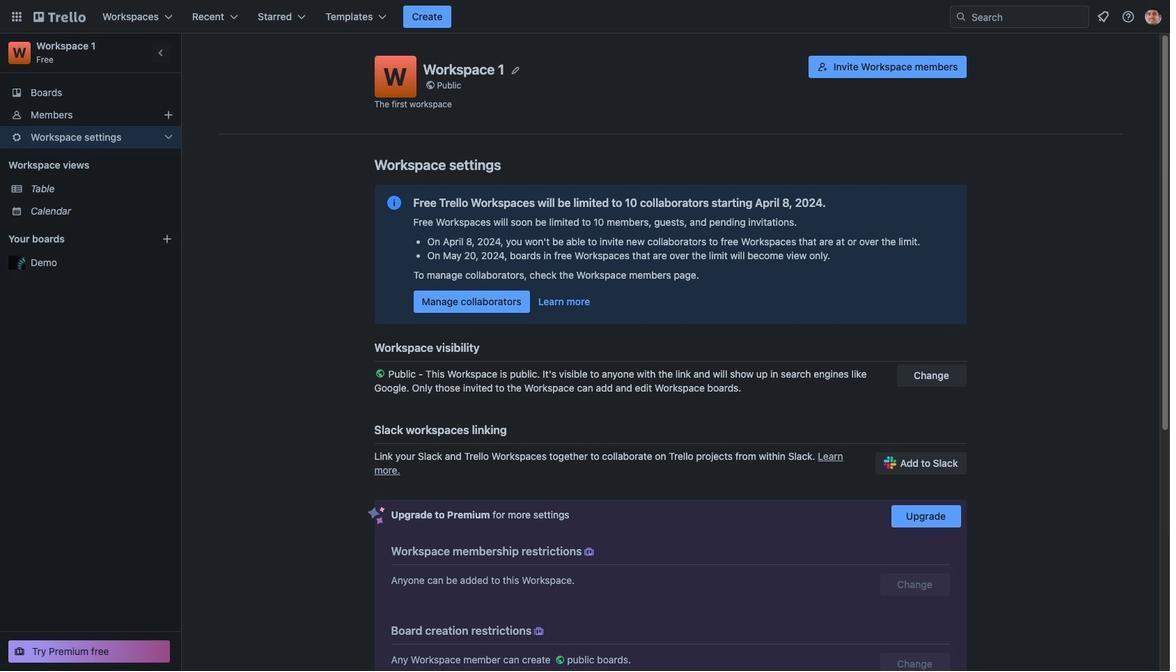 Task type: locate. For each thing, give the bounding box(es) containing it.
your boards with 1 items element
[[8, 231, 141, 247]]

0 notifications image
[[1095, 8, 1112, 25]]

back to home image
[[33, 6, 86, 28]]

primary element
[[0, 0, 1171, 33]]

sparkle image
[[368, 507, 385, 525]]

1 horizontal spatial sm image
[[553, 653, 567, 667]]

add board image
[[162, 233, 173, 245]]

sm image
[[532, 624, 546, 638], [553, 653, 567, 667]]

workspace navigation collapse icon image
[[152, 43, 171, 63]]

0 vertical spatial sm image
[[532, 624, 546, 638]]

james peterson (jamespeterson93) image
[[1146, 8, 1162, 25]]



Task type: vqa. For each thing, say whether or not it's contained in the screenshot.
Greg Robinson (gregrobinson96) image
no



Task type: describe. For each thing, give the bounding box(es) containing it.
0 horizontal spatial sm image
[[532, 624, 546, 638]]

search image
[[956, 11, 967, 22]]

open information menu image
[[1122, 10, 1136, 24]]

sm image
[[582, 545, 596, 559]]

1 vertical spatial sm image
[[553, 653, 567, 667]]

Search field
[[950, 6, 1090, 28]]



